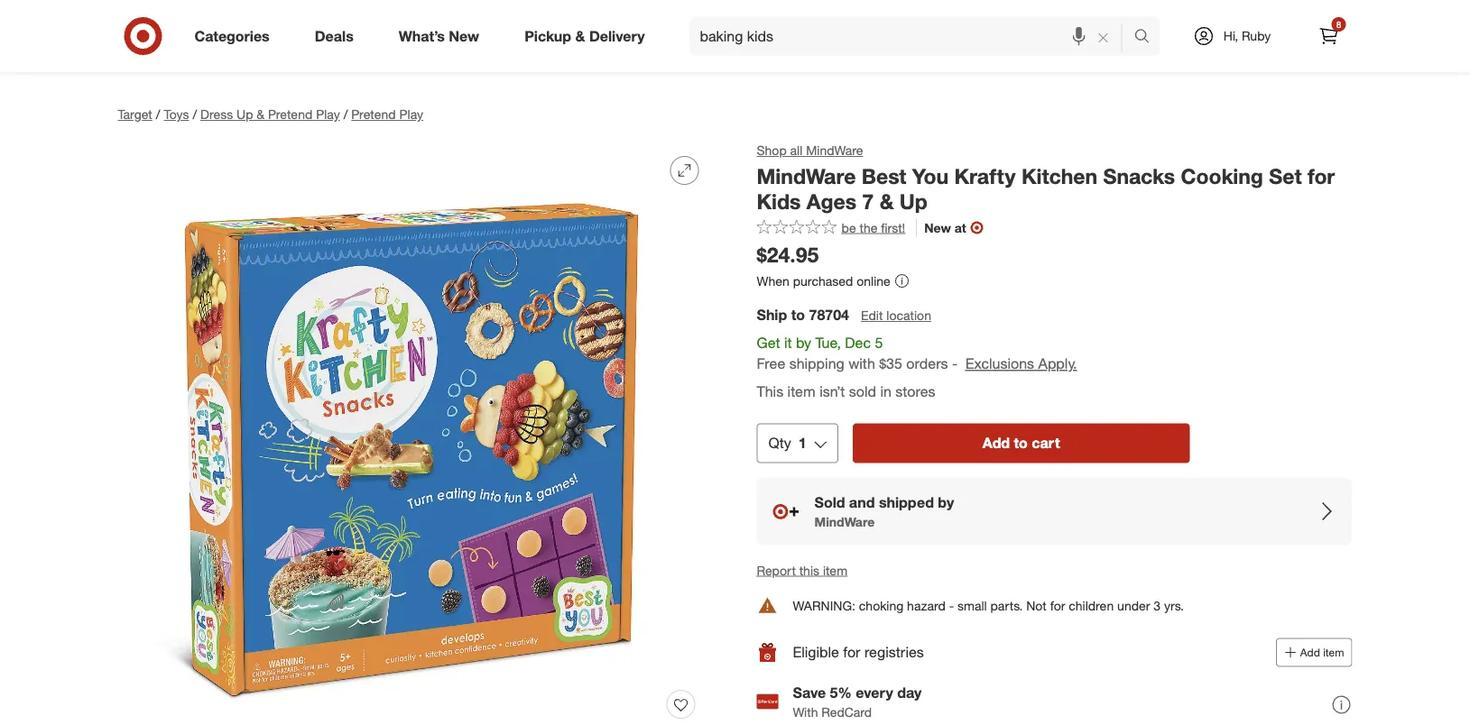 Task type: describe. For each thing, give the bounding box(es) containing it.
save
[[793, 684, 826, 702]]

target / toys / dress up & pretend play / pretend play
[[118, 107, 423, 122]]

0 vertical spatial mindware
[[806, 143, 863, 158]]

& inside shop all mindware mindware best you krafty kitchen snacks cooking set for kids ages 7 & up
[[880, 189, 894, 215]]

mindware best you krafty kitchen snacks cooking set for kids ages 7 & up, 1 of 5 image
[[118, 142, 713, 726]]

kitchen
[[1022, 163, 1098, 189]]

get it by tue, dec 5 free shipping with $35 orders - exclusions apply.
[[757, 335, 1077, 373]]

report this item
[[757, 563, 848, 579]]

set
[[1269, 163, 1302, 189]]

this
[[757, 383, 784, 401]]

dress up & pretend play link
[[200, 107, 340, 122]]

item for add
[[1323, 646, 1344, 660]]

2 / from the left
[[193, 107, 197, 122]]

get
[[757, 335, 780, 352]]

add for add to cart
[[983, 435, 1010, 452]]

tue,
[[816, 335, 841, 352]]

be the first!
[[842, 220, 905, 236]]

0 horizontal spatial &
[[257, 107, 265, 122]]

3
[[1154, 598, 1161, 614]]

toys
[[164, 107, 189, 122]]

deals link
[[299, 16, 376, 56]]

8
[[1336, 19, 1341, 30]]

with
[[849, 355, 875, 373]]

0 horizontal spatial up
[[236, 107, 253, 122]]

best
[[862, 163, 907, 189]]

all
[[790, 143, 803, 158]]

shipped
[[879, 494, 934, 512]]

eligible
[[793, 644, 839, 662]]

sold
[[849, 383, 876, 401]]

exclusions apply. link
[[965, 355, 1077, 373]]

first!
[[881, 220, 905, 236]]

shop all mindware mindware best you krafty kitchen snacks cooking set for kids ages 7 & up
[[757, 143, 1335, 215]]

5
[[875, 335, 883, 352]]

5%
[[830, 684, 852, 702]]

up inside shop all mindware mindware best you krafty kitchen snacks cooking set for kids ages 7 & up
[[900, 189, 928, 215]]

1 vertical spatial new
[[924, 220, 951, 236]]

item for this
[[788, 383, 816, 401]]

$35
[[879, 355, 902, 373]]

warning: choking hazard - small parts. not for children under 3 yrs.
[[793, 598, 1184, 614]]

sold
[[815, 494, 845, 512]]

pickup & delivery
[[525, 27, 645, 45]]

new at
[[924, 220, 966, 236]]

be
[[842, 220, 856, 236]]

hi,
[[1224, 28, 1238, 44]]

small
[[958, 598, 987, 614]]

under
[[1117, 598, 1150, 614]]

dec
[[845, 335, 871, 352]]

add to cart button
[[853, 424, 1190, 464]]

mindware inside sold and shipped by mindware
[[815, 514, 875, 530]]

ages
[[807, 189, 857, 215]]

yrs.
[[1164, 598, 1184, 614]]

not
[[1026, 598, 1047, 614]]

with
[[793, 705, 818, 721]]

pickup
[[525, 27, 571, 45]]

apply.
[[1038, 355, 1077, 373]]

by inside sold and shipped by mindware
[[938, 494, 954, 512]]

you
[[912, 163, 949, 189]]

children
[[1069, 598, 1114, 614]]

What can we help you find? suggestions appear below search field
[[689, 16, 1139, 56]]

to for add
[[1014, 435, 1028, 452]]

search button
[[1126, 16, 1169, 60]]

7
[[862, 189, 874, 215]]

deals
[[315, 27, 354, 45]]

1 horizontal spatial for
[[1050, 598, 1065, 614]]

it
[[784, 335, 792, 352]]

when purchased online
[[757, 273, 891, 289]]

cooking
[[1181, 163, 1263, 189]]

item inside button
[[823, 563, 848, 579]]

warning:
[[793, 598, 856, 614]]

categories link
[[179, 16, 292, 56]]

this item isn't sold in stores
[[757, 383, 935, 401]]

1 / from the left
[[156, 107, 160, 122]]

ship
[[757, 307, 787, 324]]

day
[[897, 684, 922, 702]]

sold and shipped by mindware
[[815, 494, 954, 530]]

to for ship
[[791, 307, 805, 324]]

hazard
[[907, 598, 946, 614]]



Task type: vqa. For each thing, say whether or not it's contained in the screenshot.
Kitchen
yes



Task type: locate. For each thing, give the bounding box(es) containing it.
this
[[799, 563, 820, 579]]

1 vertical spatial -
[[949, 598, 954, 614]]

hi, ruby
[[1224, 28, 1271, 44]]

0 vertical spatial for
[[1308, 163, 1335, 189]]

what's
[[399, 27, 445, 45]]

/ left 'toys'
[[156, 107, 160, 122]]

3 / from the left
[[344, 107, 348, 122]]

qty 1
[[769, 435, 807, 452]]

2 horizontal spatial for
[[1308, 163, 1335, 189]]

pickup & delivery link
[[509, 16, 667, 56]]

edit location button
[[860, 306, 932, 326]]

play down what's
[[399, 107, 423, 122]]

for right the set
[[1308, 163, 1335, 189]]

edit location
[[861, 308, 931, 324]]

- right orders
[[952, 355, 958, 373]]

1 pretend from the left
[[268, 107, 313, 122]]

for
[[1308, 163, 1335, 189], [1050, 598, 1065, 614], [843, 644, 861, 662]]

2 horizontal spatial item
[[1323, 646, 1344, 660]]

0 vertical spatial new
[[449, 27, 479, 45]]

mindware down all
[[757, 163, 856, 189]]

add inside button
[[1300, 646, 1320, 660]]

dress
[[200, 107, 233, 122]]

1 horizontal spatial &
[[575, 27, 585, 45]]

& right 7
[[880, 189, 894, 215]]

choking
[[859, 598, 904, 614]]

/ right toys 'link'
[[193, 107, 197, 122]]

add for add item
[[1300, 646, 1320, 660]]

cart
[[1032, 435, 1060, 452]]

0 horizontal spatial to
[[791, 307, 805, 324]]

add
[[983, 435, 1010, 452], [1300, 646, 1320, 660]]

for inside shop all mindware mindware best you krafty kitchen snacks cooking set for kids ages 7 & up
[[1308, 163, 1335, 189]]

1 horizontal spatial new
[[924, 220, 951, 236]]

1 horizontal spatial /
[[193, 107, 197, 122]]

for right not
[[1050, 598, 1065, 614]]

&
[[575, 27, 585, 45], [257, 107, 265, 122], [880, 189, 894, 215]]

0 horizontal spatial play
[[316, 107, 340, 122]]

item inside button
[[1323, 646, 1344, 660]]

target
[[118, 107, 152, 122]]

0 horizontal spatial by
[[796, 335, 812, 352]]

the
[[860, 220, 878, 236]]

edit
[[861, 308, 883, 324]]

& right dress
[[257, 107, 265, 122]]

categories
[[194, 27, 270, 45]]

- left small
[[949, 598, 954, 614]]

0 horizontal spatial /
[[156, 107, 160, 122]]

0 horizontal spatial for
[[843, 644, 861, 662]]

1 horizontal spatial add
[[1300, 646, 1320, 660]]

mindware right all
[[806, 143, 863, 158]]

2 vertical spatial &
[[880, 189, 894, 215]]

stores
[[896, 383, 935, 401]]

by
[[796, 335, 812, 352], [938, 494, 954, 512]]

kids
[[757, 189, 801, 215]]

fulfillment region
[[757, 305, 1352, 546]]

2 horizontal spatial /
[[344, 107, 348, 122]]

1 vertical spatial for
[[1050, 598, 1065, 614]]

eligible for registries
[[793, 644, 924, 662]]

add to cart
[[983, 435, 1060, 452]]

pretend down deals link
[[351, 107, 396, 122]]

to right ship
[[791, 307, 805, 324]]

ship to 78704
[[757, 307, 849, 324]]

online
[[857, 273, 891, 289]]

1 horizontal spatial up
[[900, 189, 928, 215]]

0 vertical spatial item
[[788, 383, 816, 401]]

redcard
[[822, 705, 872, 721]]

1 horizontal spatial to
[[1014, 435, 1028, 452]]

0 vertical spatial -
[[952, 355, 958, 373]]

78704
[[809, 307, 849, 324]]

$24.95
[[757, 242, 819, 268]]

add item
[[1300, 646, 1344, 660]]

krafty
[[954, 163, 1016, 189]]

in
[[880, 383, 892, 401]]

by right shipped
[[938, 494, 954, 512]]

8 link
[[1309, 16, 1349, 56]]

new
[[449, 27, 479, 45], [924, 220, 951, 236]]

0 vertical spatial &
[[575, 27, 585, 45]]

1 play from the left
[[316, 107, 340, 122]]

/
[[156, 107, 160, 122], [193, 107, 197, 122], [344, 107, 348, 122]]

0 horizontal spatial new
[[449, 27, 479, 45]]

isn't
[[820, 383, 845, 401]]

what's new link
[[383, 16, 502, 56]]

registries
[[865, 644, 924, 662]]

new right what's
[[449, 27, 479, 45]]

purchased
[[793, 273, 853, 289]]

parts.
[[991, 598, 1023, 614]]

item inside fulfillment 'region'
[[788, 383, 816, 401]]

add inside button
[[983, 435, 1010, 452]]

shipping
[[789, 355, 845, 373]]

and
[[849, 494, 875, 512]]

0 horizontal spatial item
[[788, 383, 816, 401]]

new left at
[[924, 220, 951, 236]]

& right pickup
[[575, 27, 585, 45]]

0 vertical spatial by
[[796, 335, 812, 352]]

to inside button
[[1014, 435, 1028, 452]]

be the first! link
[[757, 219, 905, 237]]

what's new
[[399, 27, 479, 45]]

1 vertical spatial by
[[938, 494, 954, 512]]

0 horizontal spatial add
[[983, 435, 1010, 452]]

mindware down sold
[[815, 514, 875, 530]]

at
[[955, 220, 966, 236]]

0 vertical spatial to
[[791, 307, 805, 324]]

target link
[[118, 107, 152, 122]]

1 horizontal spatial item
[[823, 563, 848, 579]]

shop
[[757, 143, 787, 158]]

1 vertical spatial item
[[823, 563, 848, 579]]

1 horizontal spatial play
[[399, 107, 423, 122]]

mindware
[[806, 143, 863, 158], [757, 163, 856, 189], [815, 514, 875, 530]]

to
[[791, 307, 805, 324], [1014, 435, 1028, 452]]

0 vertical spatial add
[[983, 435, 1010, 452]]

2 vertical spatial for
[[843, 644, 861, 662]]

pretend right dress
[[268, 107, 313, 122]]

search
[[1126, 29, 1169, 47]]

1 horizontal spatial by
[[938, 494, 954, 512]]

1 vertical spatial &
[[257, 107, 265, 122]]

0 vertical spatial up
[[236, 107, 253, 122]]

by right it
[[796, 335, 812, 352]]

by inside the get it by tue, dec 5 free shipping with $35 orders - exclusions apply.
[[796, 335, 812, 352]]

when
[[757, 273, 790, 289]]

add item button
[[1276, 638, 1352, 667]]

2 vertical spatial mindware
[[815, 514, 875, 530]]

toys link
[[164, 107, 189, 122]]

ruby
[[1242, 28, 1271, 44]]

play
[[316, 107, 340, 122], [399, 107, 423, 122]]

location
[[887, 308, 931, 324]]

/ left pretend play link
[[344, 107, 348, 122]]

- inside the get it by tue, dec 5 free shipping with $35 orders - exclusions apply.
[[952, 355, 958, 373]]

-
[[952, 355, 958, 373], [949, 598, 954, 614]]

report
[[757, 563, 796, 579]]

for right "eligible"
[[843, 644, 861, 662]]

up down 'you'
[[900, 189, 928, 215]]

1
[[799, 435, 807, 452]]

snacks
[[1103, 163, 1175, 189]]

save 5% every day with redcard
[[793, 684, 922, 721]]

2 pretend from the left
[[351, 107, 396, 122]]

2 horizontal spatial &
[[880, 189, 894, 215]]

up right dress
[[236, 107, 253, 122]]

2 vertical spatial item
[[1323, 646, 1344, 660]]

0 horizontal spatial pretend
[[268, 107, 313, 122]]

pretend
[[268, 107, 313, 122], [351, 107, 396, 122]]

1 vertical spatial add
[[1300, 646, 1320, 660]]

new inside "link"
[[449, 27, 479, 45]]

1 vertical spatial up
[[900, 189, 928, 215]]

qty
[[769, 435, 791, 452]]

report this item button
[[757, 562, 848, 580]]

1 vertical spatial to
[[1014, 435, 1028, 452]]

free
[[757, 355, 785, 373]]

play left pretend play link
[[316, 107, 340, 122]]

2 play from the left
[[399, 107, 423, 122]]

every
[[856, 684, 893, 702]]

1 horizontal spatial pretend
[[351, 107, 396, 122]]

1 vertical spatial mindware
[[757, 163, 856, 189]]

to left 'cart'
[[1014, 435, 1028, 452]]



